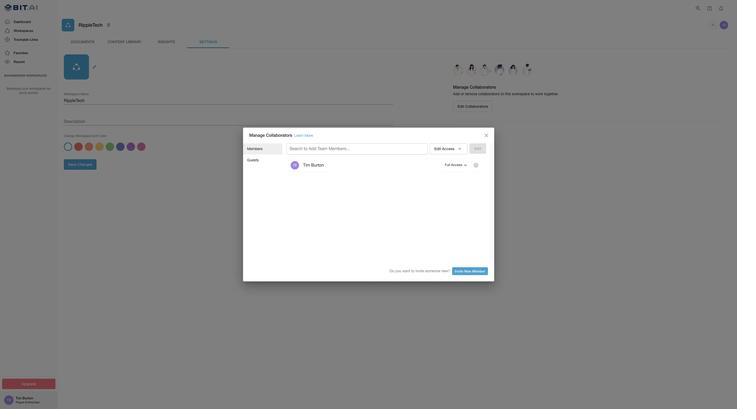 Task type: vqa. For each thing, say whether or not it's contained in the screenshot.
Go Back icon
no



Task type: describe. For each thing, give the bounding box(es) containing it.
edit access
[[435, 147, 455, 151]]

access for full access
[[451, 163, 462, 167]]

this
[[505, 92, 511, 96]]

for
[[47, 87, 51, 90]]

upgrade
[[21, 382, 36, 386]]

workspaces button
[[0, 26, 58, 35]]

you
[[396, 269, 402, 273]]

team
[[318, 146, 328, 151]]

favorites
[[14, 51, 28, 55]]

tb button
[[719, 20, 729, 30]]

remove
[[465, 92, 478, 96]]

rippletech
[[79, 22, 103, 28]]

to left "work"
[[531, 92, 534, 96]]

trackable links button
[[0, 35, 58, 44]]

delete button
[[453, 148, 473, 159]]

full access
[[445, 163, 462, 167]]

learn
[[294, 134, 304, 138]]

workspace
[[512, 92, 530, 96]]

quick
[[19, 91, 27, 95]]

icon
[[92, 134, 98, 138]]

library
[[126, 39, 142, 44]]

manage for manage collaborators learn more
[[249, 133, 265, 138]]

search to add team members...
[[290, 146, 350, 151]]

tab list containing documents
[[62, 36, 729, 48]]

more
[[305, 134, 313, 138]]

burton for tim burton rogue enterprises
[[22, 396, 33, 401]]

invite new member
[[455, 269, 486, 273]]

tim burton rogue enterprises
[[16, 396, 39, 404]]

rogue
[[16, 401, 24, 404]]

dashboard button
[[0, 17, 58, 26]]

edit collaborators button
[[453, 101, 493, 112]]

save changes button
[[64, 159, 97, 170]]

delete
[[458, 151, 469, 155]]

members
[[247, 147, 263, 151]]

learn more link
[[294, 134, 313, 138]]

documents
[[71, 39, 94, 44]]

collaborators for manage collaborators add or remove collaborators to this workspace to work together.
[[470, 85, 496, 90]]

0 horizontal spatial tb
[[7, 398, 11, 403]]

settings
[[199, 39, 217, 44]]

documents link
[[62, 36, 104, 48]]

change
[[64, 134, 75, 138]]

do you want to invite someone new?
[[390, 269, 450, 273]]

save
[[68, 162, 76, 167]]

upgrade button
[[2, 379, 56, 390]]

bookmark your workspaces for quick access.
[[7, 87, 51, 95]]

access for edit access
[[442, 147, 455, 151]]

bookmark image
[[106, 22, 112, 28]]

workspace
[[76, 134, 91, 138]]

save changes
[[68, 162, 92, 167]]

bookmarked workspaces
[[4, 74, 47, 77]]

full access button
[[444, 161, 470, 170]]

insights link
[[146, 36, 187, 48]]



Task type: locate. For each thing, give the bounding box(es) containing it.
edit for edit collaborators
[[458, 104, 464, 109]]

1 vertical spatial burton
[[22, 396, 33, 401]]

1 vertical spatial edit
[[435, 147, 441, 151]]

workspaces
[[29, 87, 46, 90]]

new?
[[442, 269, 450, 273]]

tim down 'search to add team members...'
[[303, 163, 310, 168]]

access.
[[28, 91, 38, 95]]

0 vertical spatial add
[[453, 92, 460, 96]]

edit collaborators
[[458, 104, 488, 109]]

collaborators left learn on the left of the page
[[266, 133, 292, 138]]

to right search
[[304, 146, 308, 151]]

add inside manage collaborators dialog
[[309, 146, 317, 151]]

0 horizontal spatial add
[[309, 146, 317, 151]]

1 horizontal spatial burton
[[311, 163, 324, 168]]

collaborators down remove
[[465, 104, 488, 109]]

add for search
[[309, 146, 317, 151]]

manage inside manage collaborators add or remove collaborators to this workspace to work together.
[[453, 85, 469, 90]]

tim up rogue
[[16, 396, 22, 401]]

0 vertical spatial burton
[[311, 163, 324, 168]]

work
[[535, 92, 543, 96]]

tb
[[722, 23, 726, 27], [293, 164, 297, 167], [7, 398, 11, 403]]

do
[[390, 269, 395, 273]]

collaborators
[[470, 85, 496, 90], [465, 104, 488, 109], [266, 133, 292, 138]]

manage collaborators add or remove collaborators to this workspace to work together.
[[453, 85, 559, 96]]

burton up the enterprises
[[22, 396, 33, 401]]

manage collaborators dialog
[[243, 128, 494, 282]]

0 vertical spatial tim
[[303, 163, 310, 168]]

collaborators inside manage collaborators add or remove collaborators to this workspace to work together.
[[470, 85, 496, 90]]

0 horizontal spatial tim
[[16, 396, 22, 401]]

edit
[[458, 104, 464, 109], [435, 147, 441, 151]]

together.
[[544, 92, 559, 96]]

guests button
[[243, 155, 282, 166]]

tim for tim burton rogue enterprises
[[16, 396, 22, 401]]

access up full
[[442, 147, 455, 151]]

insights
[[158, 39, 175, 44]]

collaborators up collaborators on the top of the page
[[470, 85, 496, 90]]

0 vertical spatial tb
[[722, 23, 726, 27]]

to right want
[[411, 269, 415, 273]]

burton inside manage collaborators dialog
[[311, 163, 324, 168]]

members button
[[243, 143, 282, 155]]

guests
[[247, 158, 259, 162]]

1 horizontal spatial edit
[[458, 104, 464, 109]]

manage inside dialog
[[249, 133, 265, 138]]

Workspace Description text field
[[64, 117, 394, 126]]

1 horizontal spatial add
[[453, 92, 460, 96]]

enterprises
[[25, 401, 39, 404]]

to
[[501, 92, 504, 96], [531, 92, 534, 96], [304, 146, 308, 151], [411, 269, 415, 273]]

someone
[[425, 269, 441, 273]]

trackable
[[14, 37, 29, 42]]

0 vertical spatial manage
[[453, 85, 469, 90]]

access right full
[[451, 163, 462, 167]]

full
[[445, 163, 450, 167]]

tim for tim burton
[[303, 163, 310, 168]]

1 vertical spatial tim
[[16, 396, 22, 401]]

manage collaborators learn more
[[249, 133, 313, 138]]

tb inside button
[[722, 23, 726, 27]]

add for manage
[[453, 92, 460, 96]]

add left or
[[453, 92, 460, 96]]

tim inside manage collaborators dialog
[[303, 163, 310, 168]]

edit inside the edit access button
[[435, 147, 441, 151]]

invite
[[455, 269, 464, 273]]

tim burton
[[303, 163, 324, 168]]

2 horizontal spatial tb
[[722, 23, 726, 27]]

trackable links
[[14, 37, 38, 42]]

tb inside manage collaborators dialog
[[293, 164, 297, 167]]

collaborators
[[479, 92, 500, 96]]

0 horizontal spatial manage
[[249, 133, 265, 138]]

bookmarked
[[4, 74, 26, 77]]

links
[[30, 37, 38, 42]]

edit access button
[[430, 143, 467, 155]]

dashboard
[[14, 20, 31, 24]]

want
[[403, 269, 410, 273]]

burton
[[311, 163, 324, 168], [22, 396, 33, 401]]

search
[[290, 146, 303, 151]]

color
[[99, 134, 107, 138]]

collaborators inside manage collaborators dialog
[[266, 133, 292, 138]]

add left "team"
[[309, 146, 317, 151]]

collaborators inside edit collaborators button
[[465, 104, 488, 109]]

settings link
[[187, 36, 229, 48]]

1 horizontal spatial tb
[[293, 164, 297, 167]]

0 horizontal spatial edit
[[435, 147, 441, 151]]

1 vertical spatial access
[[451, 163, 462, 167]]

changes
[[77, 162, 92, 167]]

bookmark
[[7, 87, 21, 90]]

to left this
[[501, 92, 504, 96]]

1 vertical spatial collaborators
[[465, 104, 488, 109]]

manage
[[453, 85, 469, 90], [249, 133, 265, 138]]

member
[[472, 269, 486, 273]]

recent button
[[0, 57, 58, 66]]

1 vertical spatial tb
[[293, 164, 297, 167]]

2 vertical spatial collaborators
[[266, 133, 292, 138]]

content library
[[108, 39, 142, 44]]

add
[[453, 92, 460, 96], [309, 146, 317, 151]]

1 vertical spatial manage
[[249, 133, 265, 138]]

workspaces
[[14, 28, 33, 33]]

manage for manage collaborators add or remove collaborators to this workspace to work together.
[[453, 85, 469, 90]]

or
[[461, 92, 464, 96]]

tim inside 'tim burton rogue enterprises'
[[16, 396, 22, 401]]

new
[[465, 269, 472, 273]]

Workspace Name text field
[[64, 96, 394, 105]]

0 vertical spatial collaborators
[[470, 85, 496, 90]]

add inside manage collaborators add or remove collaborators to this workspace to work together.
[[453, 92, 460, 96]]

tab list
[[62, 36, 729, 48]]

access
[[442, 147, 455, 151], [451, 163, 462, 167]]

your
[[22, 87, 28, 90]]

manage up or
[[453, 85, 469, 90]]

burton inside 'tim burton rogue enterprises'
[[22, 396, 33, 401]]

collaborators for edit collaborators
[[465, 104, 488, 109]]

0 horizontal spatial burton
[[22, 396, 33, 401]]

manage up members
[[249, 133, 265, 138]]

content
[[108, 39, 125, 44]]

content library link
[[104, 36, 146, 48]]

burton for tim burton
[[311, 163, 324, 168]]

1 vertical spatial add
[[309, 146, 317, 151]]

change workspace icon color
[[64, 134, 107, 138]]

1 horizontal spatial manage
[[453, 85, 469, 90]]

recent
[[14, 60, 25, 64]]

2 vertical spatial tb
[[7, 398, 11, 403]]

collaborators for manage collaborators learn more
[[266, 133, 292, 138]]

invite
[[416, 269, 424, 273]]

0 vertical spatial access
[[442, 147, 455, 151]]

edit inside edit collaborators button
[[458, 104, 464, 109]]

workspaces
[[26, 74, 47, 77]]

1 horizontal spatial tim
[[303, 163, 310, 168]]

favorites button
[[0, 48, 58, 57]]

burton down 'search to add team members...'
[[311, 163, 324, 168]]

members...
[[329, 146, 350, 151]]

tim
[[303, 163, 310, 168], [16, 396, 22, 401]]

0 vertical spatial edit
[[458, 104, 464, 109]]

edit for edit access
[[435, 147, 441, 151]]



